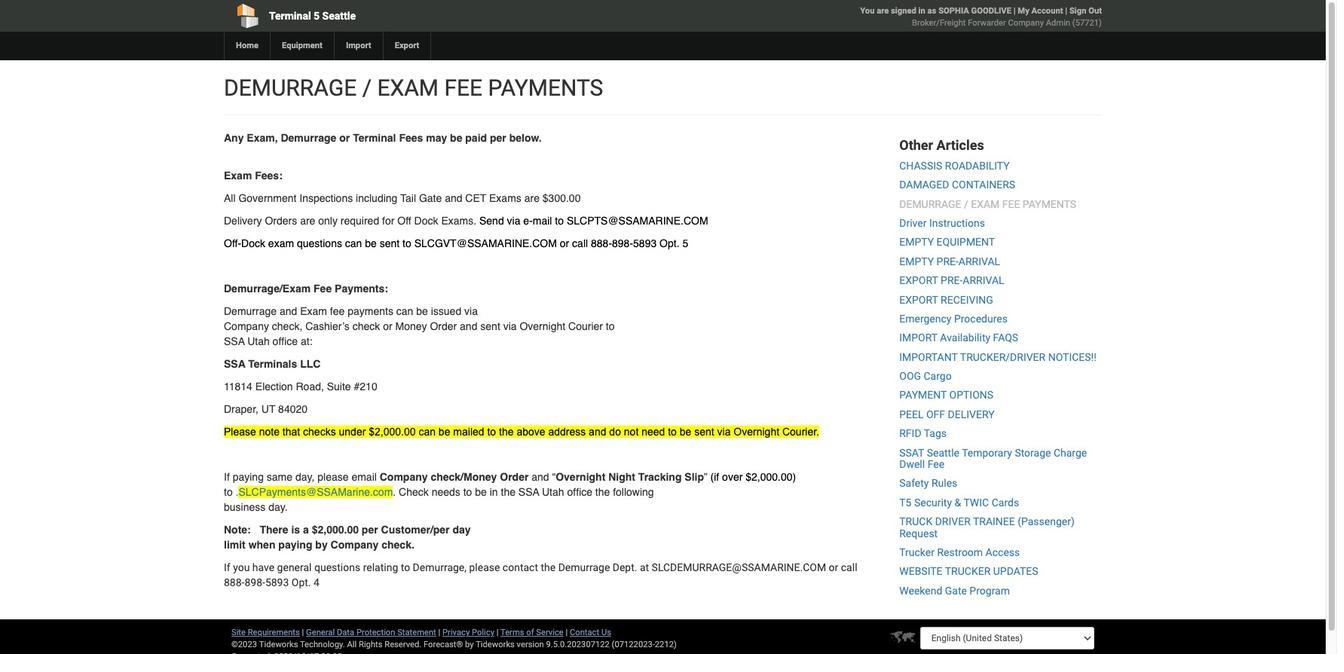 Task type: locate. For each thing, give the bounding box(es) containing it.
ssa terminals llc
[[224, 358, 321, 370]]

5 up equipment
[[314, 10, 320, 22]]

1 horizontal spatial exam
[[971, 198, 1000, 210]]

1 vertical spatial opt.
[[292, 577, 311, 589]]

demurrage down damaged at the right top of page
[[900, 198, 962, 210]]

/ inside other articles chassis roadability damaged containers demurrage / exam fee payments driver instructions empty equipment empty pre-arrival export pre-arrival export receiving emergency procedures import availability faqs important trucker/driver notices!! oog cargo payment options peel off delivery rfid tags ssat seattle temporary storage charge dwell fee safety rules t5 security & twic cards truck driver trainee (passenger) request trucker restroom access website trucker updates weekend gate program
[[964, 198, 969, 210]]

0 vertical spatial export
[[900, 275, 938, 287]]

demurrage down demurrage/exam
[[224, 305, 277, 317]]

1 horizontal spatial 888-
[[591, 238, 612, 250]]

| up 9.5.0.202307122
[[566, 628, 568, 638]]

5 down slcpts@ssamarine.com
[[683, 238, 689, 250]]

2 . from the left
[[393, 486, 396, 498]]

1 vertical spatial $2,000.00
[[312, 524, 359, 536]]

paying inside if paying same day, please email company check/money order and " overnight night tracking slip " (if over $2,000.00) to . slcpayments@ssamarine.com . check needs to be in the ssa utah office the following business day.
[[233, 471, 264, 483]]

0 vertical spatial are
[[877, 6, 889, 16]]

0 vertical spatial empty
[[900, 236, 934, 248]]

1 vertical spatial 898-
[[245, 577, 265, 589]]

empty down "driver"
[[900, 236, 934, 248]]

by inside site requirements | general data protection statement | privacy policy | terms of service | contact us ©2023 tideworks technology. all rights reserved. forecast® by tideworks version 9.5.0.202307122 (07122023-2212)
[[465, 640, 474, 650]]

site requirements link
[[231, 628, 300, 638]]

&
[[955, 497, 961, 509]]

are right you
[[877, 6, 889, 16]]

to right mailed
[[487, 426, 496, 438]]

are inside you are signed in as sophia goodlive | my account | sign out broker/freight forwarder company admin (57721)
[[877, 6, 889, 16]]

company up check
[[380, 471, 428, 483]]

0 horizontal spatial dock
[[241, 238, 265, 250]]

questions inside if you have general questions relating to demurrage, please contact the demurrage dept. at slcdemurrage@ssamarine.com or call 888-898-5893 opt. 4
[[314, 562, 361, 574]]

utah inside demurrage and exam fee payments can be issued via company check, cashier's check or money order and sent via overnight courier to ssa utah office at:
[[247, 336, 270, 348]]

1 vertical spatial export
[[900, 294, 938, 306]]

1 vertical spatial utah
[[542, 486, 564, 498]]

0 vertical spatial $2,000.00
[[369, 426, 416, 438]]

there
[[260, 524, 288, 536]]

empty pre-arrival link
[[900, 255, 1001, 267]]

company inside note:   there is a $2,000.00 per customer/per day limit when paying by company check.
[[331, 539, 379, 551]]

0 vertical spatial if
[[224, 471, 230, 483]]

ssa inside if paying same day, please email company check/money order and " overnight night tracking slip " (if over $2,000.00) to . slcpayments@ssamarine.com . check needs to be in the ssa utah office the following business day.
[[519, 486, 539, 498]]

slcpts@ssamarine.com
[[567, 215, 708, 227]]

0 vertical spatial paying
[[233, 471, 264, 483]]

ssat seattle temporary storage charge dwell fee link
[[900, 447, 1087, 471]]

pre- down empty pre-arrival link
[[941, 275, 963, 287]]

can up money
[[396, 305, 413, 317]]

0 vertical spatial please
[[318, 471, 349, 483]]

opt. left 4
[[292, 577, 311, 589]]

2 horizontal spatial are
[[877, 6, 889, 16]]

0 horizontal spatial /
[[362, 75, 372, 101]]

ssa down the above
[[519, 486, 539, 498]]

or inside if you have general questions relating to demurrage, please contact the demurrage dept. at slcdemurrage@ssamarine.com or call 888-898-5893 opt. 4
[[829, 562, 839, 574]]

overnight left courier.
[[734, 426, 780, 438]]

ssa up ssa terminals llc at the left of the page
[[224, 336, 245, 348]]

2 vertical spatial overnight
[[556, 471, 606, 483]]

be left mailed
[[439, 426, 450, 438]]

utah down the "
[[542, 486, 564, 498]]

admin
[[1046, 18, 1071, 28]]

1 horizontal spatial in
[[919, 6, 926, 16]]

1 vertical spatial fee
[[928, 458, 945, 471]]

payments inside other articles chassis roadability damaged containers demurrage / exam fee payments driver instructions empty equipment empty pre-arrival export pre-arrival export receiving emergency procedures import availability faqs important trucker/driver notices!! oog cargo payment options peel off delivery rfid tags ssat seattle temporary storage charge dwell fee safety rules t5 security & twic cards truck driver trainee (passenger) request trucker restroom access website trucker updates weekend gate program
[[1023, 198, 1077, 210]]

are left only
[[300, 215, 315, 227]]

fee up fee
[[314, 283, 332, 295]]

payment
[[900, 389, 947, 401]]

0 vertical spatial can
[[345, 238, 362, 250]]

1 vertical spatial 5893
[[265, 577, 289, 589]]

0 vertical spatial 888-
[[591, 238, 612, 250]]

1 vertical spatial demurrage
[[900, 198, 962, 210]]

1 horizontal spatial order
[[500, 471, 529, 483]]

| up the forecast®
[[438, 628, 441, 638]]

road,
[[296, 381, 324, 393]]

exam inside other articles chassis roadability damaged containers demurrage / exam fee payments driver instructions empty equipment empty pre-arrival export pre-arrival export receiving emergency procedures import availability faqs important trucker/driver notices!! oog cargo payment options peel off delivery rfid tags ssat seattle temporary storage charge dwell fee safety rules t5 security & twic cards truck driver trainee (passenger) request trucker restroom access website trucker updates weekend gate program
[[971, 198, 1000, 210]]

utah inside if paying same day, please email company check/money order and " overnight night tracking slip " (if over $2,000.00) to . slcpayments@ssamarine.com . check needs to be in the ssa utah office the following business day.
[[542, 486, 564, 498]]

0 horizontal spatial all
[[224, 192, 236, 204]]

0 horizontal spatial fee
[[444, 75, 483, 101]]

overnight left courier on the left
[[520, 320, 566, 333]]

courier.
[[783, 426, 820, 438]]

if up business
[[224, 471, 230, 483]]

to
[[555, 215, 564, 227], [403, 238, 412, 250], [606, 320, 615, 333], [487, 426, 496, 438], [668, 426, 677, 438], [224, 486, 233, 498], [463, 486, 472, 498], [401, 562, 410, 574]]

1 horizontal spatial by
[[465, 640, 474, 650]]

by inside note:   there is a $2,000.00 per customer/per day limit when paying by company check.
[[315, 539, 328, 551]]

and left the "
[[532, 471, 549, 483]]

order down issued
[[430, 320, 457, 333]]

1 vertical spatial order
[[500, 471, 529, 483]]

of
[[526, 628, 534, 638]]

0 vertical spatial sent
[[380, 238, 400, 250]]

arrival down the equipment
[[959, 255, 1001, 267]]

t5 security & twic cards link
[[900, 497, 1019, 509]]

0 horizontal spatial can
[[345, 238, 362, 250]]

0 horizontal spatial demurrage
[[224, 305, 277, 317]]

empty down empty equipment link
[[900, 255, 934, 267]]

paying up . 'link'
[[233, 471, 264, 483]]

temporary
[[962, 447, 1013, 459]]

1 horizontal spatial paying
[[278, 539, 313, 551]]

1 horizontal spatial fee
[[928, 458, 945, 471]]

election
[[255, 381, 293, 393]]

company inside if paying same day, please email company check/money order and " overnight night tracking slip " (if over $2,000.00) to . slcpayments@ssamarine.com . check needs to be in the ssa utah office the following business day.
[[380, 471, 428, 483]]

per right paid
[[490, 132, 507, 144]]

utah
[[247, 336, 270, 348], [542, 486, 564, 498]]

over
[[722, 471, 743, 483]]

please left contact on the bottom of page
[[469, 562, 500, 574]]

cargo
[[924, 370, 952, 382]]

exam down containers at the top right of the page
[[971, 198, 1000, 210]]

export
[[900, 275, 938, 287], [900, 294, 938, 306]]

1 vertical spatial can
[[396, 305, 413, 317]]

2 horizontal spatial can
[[419, 426, 436, 438]]

exam down export link
[[377, 75, 439, 101]]

be right need
[[680, 426, 692, 438]]

import
[[900, 332, 938, 344]]

import availability faqs link
[[900, 332, 1019, 344]]

1 vertical spatial please
[[469, 562, 500, 574]]

. link
[[236, 486, 239, 498]]

be down "required"
[[365, 238, 377, 250]]

fee inside other articles chassis roadability damaged containers demurrage / exam fee payments driver instructions empty equipment empty pre-arrival export pre-arrival export receiving emergency procedures import availability faqs important trucker/driver notices!! oog cargo payment options peel off delivery rfid tags ssat seattle temporary storage charge dwell fee safety rules t5 security & twic cards truck driver trainee (passenger) request trucker restroom access website trucker updates weekend gate program
[[928, 458, 945, 471]]

be down check/money
[[475, 486, 487, 498]]

if for if you have general questions relating to demurrage, please contact the demurrage dept. at slcdemurrage@ssamarine.com or call 888-898-5893 opt. 4
[[224, 562, 230, 574]]

to inside demurrage and exam fee payments can be issued via company check, cashier's check or money order and sent via overnight courier to ssa utah office at:
[[606, 320, 615, 333]]

0 horizontal spatial by
[[315, 539, 328, 551]]

to down 'check.' at the left bottom of the page
[[401, 562, 410, 574]]

cards
[[992, 497, 1019, 509]]

| left the my
[[1014, 6, 1016, 16]]

not
[[624, 426, 639, 438]]

office down check,
[[273, 336, 298, 348]]

company inside demurrage and exam fee payments can be issued via company check, cashier's check or money order and sent via overnight courier to ssa utah office at:
[[224, 320, 269, 333]]

in left as on the top of the page
[[919, 6, 926, 16]]

1 vertical spatial seattle
[[927, 447, 960, 459]]

if paying same day, please email company check/money order and " overnight night tracking slip " (if over $2,000.00) to . slcpayments@ssamarine.com . check needs to be in the ssa utah office the following business day.
[[224, 471, 796, 513]]

are up e-
[[525, 192, 540, 204]]

2 if from the top
[[224, 562, 230, 574]]

2 export from the top
[[900, 294, 938, 306]]

paying inside note:   there is a $2,000.00 per customer/per day limit when paying by company check.
[[278, 539, 313, 551]]

business
[[224, 501, 266, 513]]

1 vertical spatial fee
[[1003, 198, 1020, 210]]

0 horizontal spatial .
[[236, 486, 239, 498]]

1 horizontal spatial opt.
[[660, 238, 680, 250]]

demurrage inside demurrage and exam fee payments can be issued via company check, cashier's check or money order and sent via overnight courier to ssa utah office at:
[[224, 305, 277, 317]]

all down data
[[347, 640, 357, 650]]

can left mailed
[[419, 426, 436, 438]]

0 vertical spatial dock
[[414, 215, 438, 227]]

0 vertical spatial seattle
[[322, 10, 356, 22]]

overnight inside if paying same day, please email company check/money order and " overnight night tracking slip " (if over $2,000.00) to . slcpayments@ssamarine.com . check needs to be in the ssa utah office the following business day.
[[556, 471, 606, 483]]

1 . from the left
[[236, 486, 239, 498]]

0 vertical spatial opt.
[[660, 238, 680, 250]]

may
[[426, 132, 447, 144]]

0 horizontal spatial 5893
[[265, 577, 289, 589]]

the left the above
[[499, 426, 514, 438]]

please up slcpayments@ssamarine.com
[[318, 471, 349, 483]]

all
[[224, 192, 236, 204], [347, 640, 357, 650]]

and inside if paying same day, please email company check/money order and " overnight night tracking slip " (if over $2,000.00) to . slcpayments@ssamarine.com . check needs to be in the ssa utah office the following business day.
[[532, 471, 549, 483]]

dock down delivery
[[241, 238, 265, 250]]

fee down containers at the top right of the page
[[1003, 198, 1020, 210]]

order left the "
[[500, 471, 529, 483]]

emergency
[[900, 313, 952, 325]]

to down check/money
[[463, 486, 472, 498]]

0 horizontal spatial terminal
[[269, 10, 311, 22]]

888- inside if you have general questions relating to demurrage, please contact the demurrage dept. at slcdemurrage@ssamarine.com or call 888-898-5893 opt. 4
[[224, 577, 245, 589]]

order inside demurrage and exam fee payments can be issued via company check, cashier's check or money order and sent via overnight courier to ssa utah office at:
[[430, 320, 457, 333]]

1 vertical spatial paying
[[278, 539, 313, 551]]

0 horizontal spatial order
[[430, 320, 457, 333]]

to right need
[[668, 426, 677, 438]]

0 vertical spatial 5893
[[633, 238, 657, 250]]

pre- down empty equipment link
[[937, 255, 959, 267]]

demurrage right exam,
[[281, 132, 337, 144]]

2 vertical spatial are
[[300, 215, 315, 227]]

1 vertical spatial dock
[[241, 238, 265, 250]]

/ down the import 'link'
[[362, 75, 372, 101]]

5893 down have on the bottom of the page
[[265, 577, 289, 589]]

1 if from the top
[[224, 471, 230, 483]]

demurrage
[[281, 132, 337, 144], [224, 305, 277, 317], [558, 562, 610, 574]]

call inside if you have general questions relating to demurrage, please contact the demurrage dept. at slcdemurrage@ssamarine.com or call 888-898-5893 opt. 4
[[841, 562, 858, 574]]

safety
[[900, 478, 929, 490]]

options
[[950, 389, 994, 401]]

please
[[224, 426, 256, 438]]

5893
[[633, 238, 657, 250], [265, 577, 289, 589]]

0 vertical spatial terminal
[[269, 10, 311, 22]]

1 vertical spatial per
[[362, 524, 378, 536]]

empty
[[900, 236, 934, 248], [900, 255, 934, 267]]

email
[[352, 471, 377, 483]]

utah up ssa terminals llc at the left of the page
[[247, 336, 270, 348]]

terminal left the 'fees'
[[353, 132, 396, 144]]

0 vertical spatial 898-
[[612, 238, 633, 250]]

questions down only
[[297, 238, 342, 250]]

0 vertical spatial ssa
[[224, 336, 245, 348]]

in down check/money
[[490, 486, 498, 498]]

the down night
[[596, 486, 610, 498]]

note
[[259, 426, 280, 438]]

you are signed in as sophia goodlive | my account | sign out broker/freight forwarder company admin (57721)
[[860, 6, 1102, 28]]

1 horizontal spatial gate
[[945, 585, 967, 597]]

exam up cashier's
[[300, 305, 327, 317]]

demurrage left dept.
[[558, 562, 610, 574]]

availability
[[940, 332, 991, 344]]

0 horizontal spatial office
[[273, 336, 298, 348]]

ssa inside demurrage and exam fee payments can be issued via company check, cashier's check or money order and sent via overnight courier to ssa utah office at:
[[224, 336, 245, 348]]

0 vertical spatial payments
[[488, 75, 603, 101]]

1 vertical spatial demurrage
[[224, 305, 277, 317]]

money
[[395, 320, 427, 333]]

0 vertical spatial 5
[[314, 10, 320, 22]]

| up tideworks
[[497, 628, 499, 638]]

1 horizontal spatial /
[[964, 198, 969, 210]]

1 horizontal spatial exam
[[300, 305, 327, 317]]

0 horizontal spatial call
[[572, 238, 588, 250]]

chassis
[[900, 160, 943, 172]]

call down the $300.00
[[572, 238, 588, 250]]

. up business
[[236, 486, 239, 498]]

and up check,
[[280, 305, 297, 317]]

if for if paying same day, please email company check/money order and " overnight night tracking slip " (if over $2,000.00) to . slcpayments@ssamarine.com . check needs to be in the ssa utah office the following business day.
[[224, 471, 230, 483]]

order
[[430, 320, 457, 333], [500, 471, 529, 483]]

1 horizontal spatial all
[[347, 640, 357, 650]]

paying down is
[[278, 539, 313, 551]]

delivery orders are only required for off dock exams. send via e-mail to slcpts@ssamarine.com
[[224, 215, 708, 227]]

. left check
[[393, 486, 396, 498]]

gate right tail
[[419, 192, 442, 204]]

1 vertical spatial payments
[[1023, 198, 1077, 210]]

if you have general questions relating to demurrage, please contact the demurrage dept. at slcdemurrage@ssamarine.com or call 888-898-5893 opt. 4
[[224, 562, 858, 589]]

demurrage
[[224, 75, 357, 101], [900, 198, 962, 210]]

2 vertical spatial can
[[419, 426, 436, 438]]

the right contact on the bottom of page
[[541, 562, 556, 574]]

draper, ut 84020
[[224, 403, 308, 415]]

delivery
[[948, 409, 995, 421]]

1 vertical spatial are
[[525, 192, 540, 204]]

2 empty from the top
[[900, 255, 934, 267]]

0 vertical spatial fee
[[314, 283, 332, 295]]

overnight left night
[[556, 471, 606, 483]]

seattle inside other articles chassis roadability damaged containers demurrage / exam fee payments driver instructions empty equipment empty pre-arrival export pre-arrival export receiving emergency procedures import availability faqs important trucker/driver notices!! oog cargo payment options peel off delivery rfid tags ssat seattle temporary storage charge dwell fee safety rules t5 security & twic cards truck driver trainee (passenger) request trucker restroom access website trucker updates weekend gate program
[[927, 447, 960, 459]]

cet
[[465, 192, 487, 204]]

$2,000.00 right the a
[[312, 524, 359, 536]]

0 horizontal spatial are
[[300, 215, 315, 227]]

0 vertical spatial overnight
[[520, 320, 566, 333]]

company down the my
[[1009, 18, 1044, 28]]

export up 'export receiving' link
[[900, 275, 938, 287]]

0 horizontal spatial utah
[[247, 336, 270, 348]]

and
[[445, 192, 463, 204], [280, 305, 297, 317], [460, 320, 478, 333], [589, 426, 607, 438], [532, 471, 549, 483]]

2212)
[[655, 640, 677, 650]]

0 horizontal spatial 888-
[[224, 577, 245, 589]]

contact
[[503, 562, 538, 574]]

by down privacy policy link
[[465, 640, 474, 650]]

overnight
[[520, 320, 566, 333], [734, 426, 780, 438], [556, 471, 606, 483]]

instructions
[[930, 217, 985, 229]]

1 horizontal spatial terminal
[[353, 132, 396, 144]]

signed
[[891, 6, 917, 16]]

opt. down slcpts@ssamarine.com
[[660, 238, 680, 250]]

gate down trucker
[[945, 585, 967, 597]]

only
[[318, 215, 338, 227]]

terminal up equipment
[[269, 10, 311, 22]]

tail
[[400, 192, 416, 204]]

0 vertical spatial fee
[[444, 75, 483, 101]]

rights
[[359, 640, 383, 650]]

questions up 4
[[314, 562, 361, 574]]

4
[[314, 577, 320, 589]]

company
[[1009, 18, 1044, 28], [224, 320, 269, 333], [380, 471, 428, 483], [331, 539, 379, 551]]

898- inside if you have general questions relating to demurrage, please contact the demurrage dept. at slcdemurrage@ssamarine.com or call 888-898-5893 opt. 4
[[245, 577, 265, 589]]

0 vertical spatial per
[[490, 132, 507, 144]]

arrival
[[959, 255, 1001, 267], [963, 275, 1005, 287]]

11814
[[224, 381, 253, 393]]

and left the do
[[589, 426, 607, 438]]

policy
[[472, 628, 495, 638]]

if inside if paying same day, please email company check/money order and " overnight night tracking slip " (if over $2,000.00) to . slcpayments@ssamarine.com . check needs to be in the ssa utah office the following business day.
[[224, 471, 230, 483]]

2 horizontal spatial sent
[[695, 426, 715, 438]]

be up money
[[416, 305, 428, 317]]

1 horizontal spatial $2,000.00
[[369, 426, 416, 438]]

$2,000.00 right under
[[369, 426, 416, 438]]

important
[[900, 351, 958, 363]]

84020
[[278, 403, 308, 415]]

888-
[[591, 238, 612, 250], [224, 577, 245, 589]]

company left check,
[[224, 320, 269, 333]]

0 vertical spatial office
[[273, 336, 298, 348]]

safety rules link
[[900, 478, 958, 490]]

ssa up 11814
[[224, 358, 245, 370]]

export up emergency
[[900, 294, 938, 306]]

0 horizontal spatial payments
[[488, 75, 603, 101]]

if inside if you have general questions relating to demurrage, please contact the demurrage dept. at slcdemurrage@ssamarine.com or call 888-898-5893 opt. 4
[[224, 562, 230, 574]]

0 vertical spatial by
[[315, 539, 328, 551]]

1 horizontal spatial .
[[393, 486, 396, 498]]

0 horizontal spatial 898-
[[245, 577, 265, 589]]

damaged
[[900, 179, 950, 191]]

the down please note that checks under $2,000.00 can be mailed to the above address and do not need to be sent via overnight courier.
[[501, 486, 516, 498]]

5893 down slcpts@ssamarine.com
[[633, 238, 657, 250]]

#210
[[354, 381, 378, 393]]

be inside demurrage and exam fee payments can be issued via company check, cashier's check or money order and sent via overnight courier to ssa utah office at:
[[416, 305, 428, 317]]

can down "required"
[[345, 238, 362, 250]]

0 vertical spatial exam
[[377, 75, 439, 101]]

to down off at left top
[[403, 238, 412, 250]]

9.5.0.202307122
[[546, 640, 610, 650]]

my
[[1018, 6, 1030, 16]]

1 horizontal spatial dock
[[414, 215, 438, 227]]

1 horizontal spatial fee
[[1003, 198, 1020, 210]]

| left general
[[302, 628, 304, 638]]

or
[[340, 132, 350, 144], [560, 238, 569, 250], [383, 320, 393, 333], [829, 562, 839, 574]]

dock right off at left top
[[414, 215, 438, 227]]

all inside site requirements | general data protection statement | privacy policy | terms of service | contact us ©2023 tideworks technology. all rights reserved. forecast® by tideworks version 9.5.0.202307122 (07122023-2212)
[[347, 640, 357, 650]]

driver
[[935, 516, 971, 528]]

arrival up receiving
[[963, 275, 1005, 287]]

1 horizontal spatial please
[[469, 562, 500, 574]]

off-
[[224, 238, 241, 250]]

fee
[[444, 75, 483, 101], [1003, 198, 1020, 210]]

0 horizontal spatial seattle
[[322, 10, 356, 22]]

898-
[[612, 238, 633, 250], [245, 577, 265, 589]]

terms of service link
[[501, 628, 564, 638]]

exam left fees:
[[224, 170, 252, 182]]

call left website
[[841, 562, 858, 574]]

seattle down tags
[[927, 447, 960, 459]]

send
[[480, 215, 504, 227]]

1 vertical spatial empty
[[900, 255, 934, 267]]

office left following
[[567, 486, 593, 498]]

0 vertical spatial utah
[[247, 336, 270, 348]]

company up relating
[[331, 539, 379, 551]]

0 vertical spatial in
[[919, 6, 926, 16]]

by up 4
[[315, 539, 328, 551]]



Task type: vqa. For each thing, say whether or not it's contained in the screenshot.
CLEAR Button
no



Task type: describe. For each thing, give the bounding box(es) containing it.
charge
[[1054, 447, 1087, 459]]

below.
[[509, 132, 542, 144]]

reserved.
[[385, 640, 422, 650]]

trainee
[[973, 516, 1015, 528]]

1 vertical spatial pre-
[[941, 275, 963, 287]]

0 vertical spatial exam
[[224, 170, 252, 182]]

website
[[900, 566, 943, 578]]

us
[[602, 628, 611, 638]]

cashier's
[[305, 320, 350, 333]]

and down issued
[[460, 320, 478, 333]]

ssat
[[900, 447, 925, 459]]

per inside note:   there is a $2,000.00 per customer/per day limit when paying by company check.
[[362, 524, 378, 536]]

when
[[249, 539, 276, 551]]

to right 'mail'
[[555, 215, 564, 227]]

at:
[[301, 336, 313, 348]]

1 vertical spatial arrival
[[963, 275, 1005, 287]]

exam fees:
[[224, 170, 283, 182]]

1 vertical spatial 5
[[683, 238, 689, 250]]

oog cargo link
[[900, 370, 952, 382]]

general
[[277, 562, 312, 574]]

trucker/driver
[[960, 351, 1046, 363]]

0 vertical spatial gate
[[419, 192, 442, 204]]

terminal 5 seattle
[[269, 10, 356, 22]]

0 vertical spatial call
[[572, 238, 588, 250]]

1 vertical spatial terminal
[[353, 132, 396, 144]]

mailed
[[453, 426, 484, 438]]

roadability
[[945, 160, 1010, 172]]

be right may
[[450, 132, 463, 144]]

limit
[[224, 539, 246, 551]]

exam inside demurrage and exam fee payments can be issued via company check, cashier's check or money order and sent via overnight courier to ssa utah office at:
[[300, 305, 327, 317]]

rfid tags link
[[900, 428, 947, 440]]

company inside you are signed in as sophia goodlive | my account | sign out broker/freight forwarder company admin (57721)
[[1009, 18, 1044, 28]]

order inside if paying same day, please email company check/money order and " overnight night tracking slip " (if over $2,000.00) to . slcpayments@ssamarine.com . check needs to be in the ssa utah office the following business day.
[[500, 471, 529, 483]]

slcdemurrage@ssamarine.com
[[652, 562, 826, 574]]

1 vertical spatial ssa
[[224, 358, 245, 370]]

terminal 5 seattle link
[[224, 0, 577, 32]]

export receiving link
[[900, 294, 994, 306]]

you
[[860, 6, 875, 16]]

check.
[[382, 539, 415, 551]]

issued
[[431, 305, 462, 317]]

0 vertical spatial pre-
[[937, 255, 959, 267]]

contact us link
[[570, 628, 611, 638]]

office inside if paying same day, please email company check/money order and " overnight night tracking slip " (if over $2,000.00) to . slcpayments@ssamarine.com . check needs to be in the ssa utah office the following business day.
[[567, 486, 593, 498]]

demurrage,
[[413, 562, 467, 574]]

other articles chassis roadability damaged containers demurrage / exam fee payments driver instructions empty equipment empty pre-arrival export pre-arrival export receiving emergency procedures import availability faqs important trucker/driver notices!! oog cargo payment options peel off delivery rfid tags ssat seattle temporary storage charge dwell fee safety rules t5 security & twic cards truck driver trainee (passenger) request trucker restroom access website trucker updates weekend gate program
[[900, 137, 1097, 597]]

please inside if paying same day, please email company check/money order and " overnight night tracking slip " (if over $2,000.00) to . slcpayments@ssamarine.com . check needs to be in the ssa utah office the following business day.
[[318, 471, 349, 483]]

procedures
[[954, 313, 1008, 325]]

general
[[306, 628, 335, 638]]

$2,000.00 inside note:   there is a $2,000.00 per customer/per day limit when paying by company check.
[[312, 524, 359, 536]]

payment options link
[[900, 389, 994, 401]]

$2,000.00)
[[746, 471, 796, 483]]

0 vertical spatial arrival
[[959, 255, 1001, 267]]

website trucker updates link
[[900, 566, 1039, 578]]

sent inside demurrage and exam fee payments can be issued via company check, cashier's check or money order and sent via overnight courier to ssa utah office at:
[[481, 320, 500, 333]]

in inside you are signed in as sophia goodlive | my account | sign out broker/freight forwarder company admin (57721)
[[919, 6, 926, 16]]

0 vertical spatial demurrage
[[281, 132, 337, 144]]

1 horizontal spatial are
[[525, 192, 540, 204]]

fee inside other articles chassis roadability damaged containers demurrage / exam fee payments driver instructions empty equipment empty pre-arrival export pre-arrival export receiving emergency procedures import availability faqs important trucker/driver notices!! oog cargo payment options peel off delivery rfid tags ssat seattle temporary storage charge dwell fee safety rules t5 security & twic cards truck driver trainee (passenger) request trucker restroom access website trucker updates weekend gate program
[[1003, 198, 1020, 210]]

0 vertical spatial /
[[362, 75, 372, 101]]

in inside if paying same day, please email company check/money order and " overnight night tracking slip " (if over $2,000.00) to . slcpayments@ssamarine.com . check needs to be in the ssa utah office the following business day.
[[490, 486, 498, 498]]

request
[[900, 527, 938, 540]]

truck driver trainee (passenger) request link
[[900, 516, 1075, 540]]

home
[[236, 41, 259, 51]]

containers
[[952, 179, 1016, 191]]

receiving
[[941, 294, 994, 306]]

damaged containers link
[[900, 179, 1016, 191]]

at
[[640, 562, 649, 574]]

trucker restroom access link
[[900, 547, 1020, 559]]

and left cet
[[445, 192, 463, 204]]

articles
[[937, 137, 984, 153]]

security
[[915, 497, 952, 509]]

payments
[[348, 305, 393, 317]]

night
[[609, 471, 636, 483]]

sign
[[1070, 6, 1087, 16]]

weekend gate program link
[[900, 585, 1010, 597]]

above
[[517, 426, 546, 438]]

fee
[[330, 305, 345, 317]]

checks
[[303, 426, 336, 438]]

0 horizontal spatial 5
[[314, 10, 320, 22]]

©2023 tideworks
[[231, 640, 298, 650]]

delivery
[[224, 215, 262, 227]]

| left "sign"
[[1066, 6, 1068, 16]]

0 horizontal spatial fee
[[314, 283, 332, 295]]

day
[[453, 524, 471, 536]]

draper,
[[224, 403, 259, 415]]

please inside if you have general questions relating to demurrage, please contact the demurrage dept. at slcdemurrage@ssamarine.com or call 888-898-5893 opt. 4
[[469, 562, 500, 574]]

privacy
[[443, 628, 470, 638]]

broker/freight
[[912, 18, 966, 28]]

equipment link
[[270, 32, 334, 60]]

0 vertical spatial questions
[[297, 238, 342, 250]]

e-
[[524, 215, 533, 227]]

0 horizontal spatial sent
[[380, 238, 400, 250]]

peel
[[900, 409, 924, 421]]

site
[[231, 628, 246, 638]]

any
[[224, 132, 244, 144]]

protection
[[357, 628, 395, 638]]

gate inside other articles chassis roadability damaged containers demurrage / exam fee payments driver instructions empty equipment empty pre-arrival export pre-arrival export receiving emergency procedures import availability faqs important trucker/driver notices!! oog cargo payment options peel off delivery rfid tags ssat seattle temporary storage charge dwell fee safety rules t5 security & twic cards truck driver trainee (passenger) request trucker restroom access website trucker updates weekend gate program
[[945, 585, 967, 597]]

to inside if you have general questions relating to demurrage, please contact the demurrage dept. at slcdemurrage@ssamarine.com or call 888-898-5893 opt. 4
[[401, 562, 410, 574]]

1 empty from the top
[[900, 236, 934, 248]]

demurrage and exam fee payments can be issued via company check, cashier's check or money order and sent via overnight courier to ssa utah office at:
[[224, 305, 615, 348]]

faqs
[[993, 332, 1019, 344]]

overnight inside demurrage and exam fee payments can be issued via company check, cashier's check or money order and sent via overnight courier to ssa utah office at:
[[520, 320, 566, 333]]

demurrage inside other articles chassis roadability damaged containers demurrage / exam fee payments driver instructions empty equipment empty pre-arrival export pre-arrival export receiving emergency procedures import availability faqs important trucker/driver notices!! oog cargo payment options peel off delivery rfid tags ssat seattle temporary storage charge dwell fee safety rules t5 security & twic cards truck driver trainee (passenger) request trucker restroom access website trucker updates weekend gate program
[[900, 198, 962, 210]]

other
[[900, 137, 934, 153]]

demurrage inside if you have general questions relating to demurrage, please contact the demurrage dept. at slcdemurrage@ssamarine.com or call 888-898-5893 opt. 4
[[558, 562, 610, 574]]

1 horizontal spatial per
[[490, 132, 507, 144]]

1 vertical spatial overnight
[[734, 426, 780, 438]]

for
[[382, 215, 395, 227]]

forwarder
[[968, 18, 1006, 28]]

office inside demurrage and exam fee payments can be issued via company check, cashier's check or money order and sent via overnight courier to ssa utah office at:
[[273, 336, 298, 348]]

or inside demurrage and exam fee payments can be issued via company check, cashier's check or money order and sent via overnight courier to ssa utah office at:
[[383, 320, 393, 333]]

be inside if paying same day, please email company check/money order and " overnight night tracking slip " (if over $2,000.00) to . slcpayments@ssamarine.com . check needs to be in the ssa utah office the following business day.
[[475, 486, 487, 498]]

0 vertical spatial demurrage
[[224, 75, 357, 101]]

have
[[252, 562, 275, 574]]

is
[[291, 524, 300, 536]]

tags
[[924, 428, 947, 440]]

fees:
[[255, 170, 283, 182]]

notices!!
[[1049, 351, 1097, 363]]

truck
[[900, 516, 933, 528]]

5893 inside if you have general questions relating to demurrage, please contact the demurrage dept. at slcdemurrage@ssamarine.com or call 888-898-5893 opt. 4
[[265, 577, 289, 589]]

opt. inside if you have general questions relating to demurrage, please contact the demurrage dept. at slcdemurrage@ssamarine.com or call 888-898-5893 opt. 4
[[292, 577, 311, 589]]

terms
[[501, 628, 524, 638]]

1 export from the top
[[900, 275, 938, 287]]

1 horizontal spatial 898-
[[612, 238, 633, 250]]

the inside if you have general questions relating to demurrage, please contact the demurrage dept. at slcdemurrage@ssamarine.com or call 888-898-5893 opt. 4
[[541, 562, 556, 574]]

account
[[1032, 6, 1063, 16]]

"
[[704, 471, 708, 483]]

you
[[233, 562, 250, 574]]

including
[[356, 192, 398, 204]]

please note that checks under $2,000.00 can be mailed to the above address and do not need to be sent via overnight courier.
[[224, 426, 820, 438]]

export link
[[383, 32, 431, 60]]

same
[[267, 471, 293, 483]]

can inside demurrage and exam fee payments can be issued via company check, cashier's check or money order and sent via overnight courier to ssa utah office at:
[[396, 305, 413, 317]]

updates
[[994, 566, 1039, 578]]

2 vertical spatial sent
[[695, 426, 715, 438]]

to left . 'link'
[[224, 486, 233, 498]]

access
[[986, 547, 1020, 559]]

any exam, demurrage or terminal fees may be paid per below.
[[224, 132, 542, 144]]

$300.00
[[543, 192, 581, 204]]



